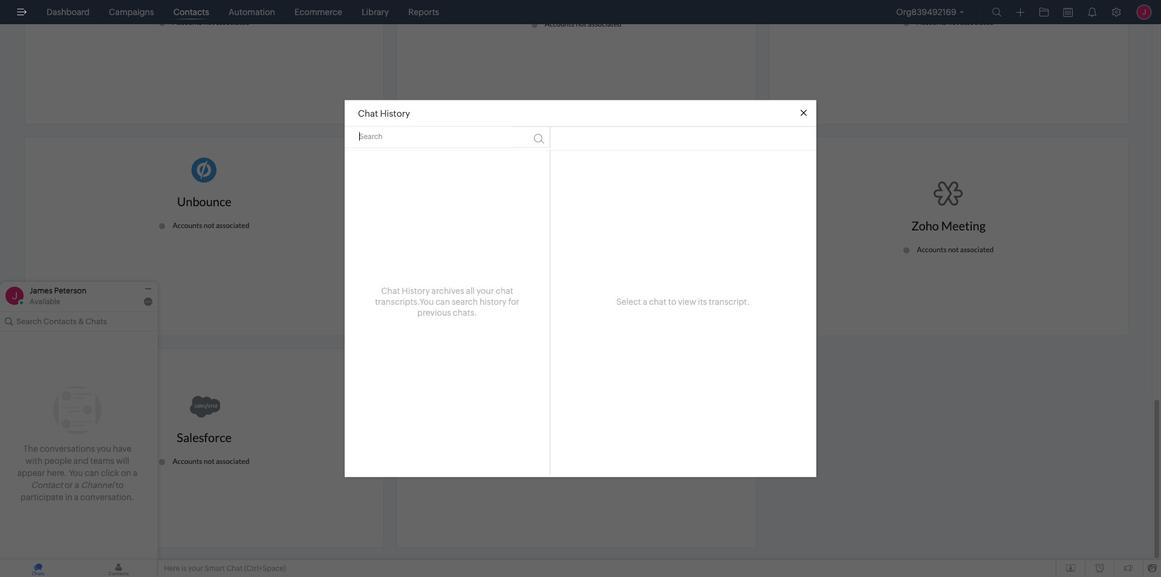 Task type: vqa. For each thing, say whether or not it's contained in the screenshot.
Calls link
no



Task type: describe. For each thing, give the bounding box(es) containing it.
notifications image
[[1088, 7, 1098, 17]]

history for chat history archives all your chat transcripts.you can search history for previous chats.
[[402, 286, 430, 296]]

your inside chat history archives all your chat transcripts.you can search history for previous chats.
[[477, 286, 494, 296]]

dashboard link
[[42, 0, 94, 24]]

library
[[362, 7, 389, 17]]

folder image
[[1040, 7, 1050, 17]]

1 horizontal spatial chat
[[650, 297, 667, 307]]

ecommerce link
[[290, 0, 347, 24]]

can
[[436, 297, 450, 307]]

here
[[164, 565, 180, 573]]

chats image
[[0, 560, 76, 577]]

peterson
[[54, 286, 87, 295]]

history
[[480, 297, 507, 307]]

reports
[[409, 7, 439, 17]]

james
[[30, 286, 53, 295]]

Search Contacts & Chats text field
[[16, 312, 143, 331]]

search
[[452, 297, 478, 307]]

transcripts.you
[[375, 297, 434, 307]]

Search text field
[[345, 127, 513, 147]]

calendar image
[[1064, 7, 1074, 17]]

contacts image
[[80, 560, 157, 577]]

chats.
[[453, 308, 477, 317]]

channel
[[81, 481, 114, 490]]

transcript.
[[709, 297, 750, 307]]

james peterson
[[30, 286, 87, 295]]

1 vertical spatial your
[[188, 565, 203, 573]]

chat for chat history
[[358, 108, 378, 118]]

contacts
[[173, 7, 209, 17]]

to
[[669, 297, 677, 307]]

chat inside chat history archives all your chat transcripts.you can search history for previous chats.
[[496, 286, 514, 296]]

for
[[509, 297, 520, 307]]

search image
[[993, 7, 1002, 17]]

archives
[[432, 286, 465, 296]]

history for chat history
[[380, 108, 410, 118]]

contact
[[31, 481, 63, 490]]

chat for chat history archives all your chat transcripts.you can search history for previous chats.
[[381, 286, 400, 296]]

automation link
[[224, 0, 280, 24]]



Task type: locate. For each thing, give the bounding box(es) containing it.
campaigns
[[109, 7, 154, 17]]

2 vertical spatial chat
[[227, 565, 243, 573]]

org839492169
[[897, 7, 957, 17]]

library link
[[357, 0, 394, 24]]

(ctrl+space)
[[244, 565, 286, 573]]

chat history
[[358, 108, 410, 118]]

0 horizontal spatial chat
[[227, 565, 243, 573]]

0 horizontal spatial your
[[188, 565, 203, 573]]

all
[[466, 286, 475, 296]]

chat up for
[[496, 286, 514, 296]]

chat
[[496, 286, 514, 296], [650, 297, 667, 307]]

history up the transcripts.you
[[402, 286, 430, 296]]

chat
[[358, 108, 378, 118], [381, 286, 400, 296], [227, 565, 243, 573]]

1 vertical spatial chat
[[650, 297, 667, 307]]

1 horizontal spatial chat
[[358, 108, 378, 118]]

ecommerce
[[295, 7, 342, 17]]

reports link
[[404, 0, 444, 24]]

1 vertical spatial chat
[[381, 286, 400, 296]]

your right is
[[188, 565, 203, 573]]

its
[[698, 297, 708, 307]]

your up the history
[[477, 286, 494, 296]]

your
[[477, 286, 494, 296], [188, 565, 203, 573]]

0 vertical spatial chat
[[358, 108, 378, 118]]

dashboard
[[47, 7, 90, 17]]

quick actions image
[[1017, 8, 1025, 17]]

here is your smart chat (ctrl+space)
[[164, 565, 286, 573]]

2 horizontal spatial chat
[[381, 286, 400, 296]]

previous
[[418, 308, 451, 317]]

1 vertical spatial history
[[402, 286, 430, 296]]

configure settings image
[[1112, 7, 1122, 17]]

available
[[30, 298, 60, 306]]

smart
[[205, 565, 225, 573]]

1 horizontal spatial your
[[477, 286, 494, 296]]

automation
[[229, 7, 275, 17]]

history inside chat history archives all your chat transcripts.you can search history for previous chats.
[[402, 286, 430, 296]]

select
[[617, 297, 642, 307]]

chat inside chat history archives all your chat transcripts.you can search history for previous chats.
[[381, 286, 400, 296]]

contacts link
[[169, 0, 214, 24]]

0 vertical spatial your
[[477, 286, 494, 296]]

select a chat to view its transcript.
[[617, 297, 750, 307]]

a
[[643, 297, 648, 307]]

0 horizontal spatial chat
[[496, 286, 514, 296]]

history
[[380, 108, 410, 118], [402, 286, 430, 296]]

chat right a
[[650, 297, 667, 307]]

0 vertical spatial history
[[380, 108, 410, 118]]

chat history archives all your chat transcripts.you can search history for previous chats.
[[375, 286, 520, 317]]

campaigns link
[[104, 0, 159, 24]]

close image
[[801, 107, 811, 116]]

view
[[679, 297, 697, 307]]

history up search text field at the left top of the page
[[380, 108, 410, 118]]

0 vertical spatial chat
[[496, 286, 514, 296]]

is
[[181, 565, 187, 573]]



